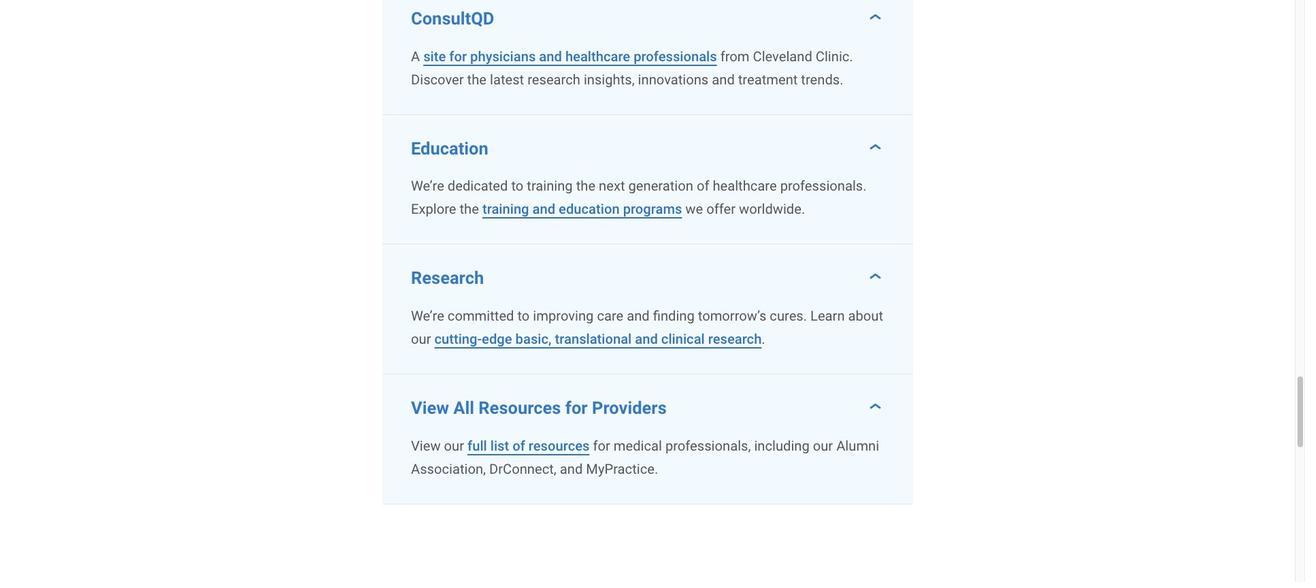 Task type: locate. For each thing, give the bounding box(es) containing it.
1 we're from the top
[[411, 178, 445, 194]]

for medical professionals, including our alumni association, drconnect, and mypractice.
[[411, 438, 880, 477]]

the down the dedicated
[[460, 201, 479, 218]]

providers
[[592, 398, 667, 418]]

consultqd
[[411, 8, 495, 28]]

training and education programs link
[[483, 201, 683, 218]]

to right the dedicated
[[512, 178, 524, 194]]

resources
[[479, 398, 561, 418]]

of inside we're dedicated to training the next generation of healthcare professionals. explore the
[[697, 178, 710, 194]]

including
[[755, 438, 810, 454]]

view for view our full list of resources
[[411, 438, 441, 454]]

research
[[528, 71, 581, 88], [709, 331, 762, 348]]

for up mypractice.
[[593, 438, 611, 454]]

2 horizontal spatial for
[[593, 438, 611, 454]]

our
[[411, 331, 431, 348], [444, 438, 464, 454], [813, 438, 834, 454]]

for
[[450, 48, 467, 64], [566, 398, 588, 418], [593, 438, 611, 454]]

1 vertical spatial we're
[[411, 308, 445, 324]]

0 vertical spatial we're
[[411, 178, 445, 194]]

we're up cutting-
[[411, 308, 445, 324]]

0 horizontal spatial healthcare
[[566, 48, 631, 64]]

1 vertical spatial training
[[483, 201, 529, 218]]

from
[[721, 48, 750, 64]]

view
[[411, 398, 449, 418], [411, 438, 441, 454]]

resources
[[529, 438, 590, 454]]

healthcare up insights,
[[566, 48, 631, 64]]

1 vertical spatial of
[[513, 438, 526, 454]]

0 vertical spatial for
[[450, 48, 467, 64]]

view left all
[[411, 398, 449, 418]]

to up basic,
[[518, 308, 530, 324]]

view inside tab
[[411, 398, 449, 418]]

the
[[468, 71, 487, 88], [577, 178, 596, 194], [460, 201, 479, 218]]

education
[[559, 201, 620, 218]]

innovations
[[638, 71, 709, 88]]

0 vertical spatial to
[[512, 178, 524, 194]]

0 vertical spatial of
[[697, 178, 710, 194]]

1 horizontal spatial healthcare
[[713, 178, 777, 194]]

and inside we're committed to improving care and finding tomorrow's cures. learn about our
[[627, 308, 650, 324]]

programs
[[623, 201, 683, 218]]

2 we're from the top
[[411, 308, 445, 324]]

and inside 'for medical professionals, including our alumni association, drconnect, and mypractice.'
[[560, 461, 583, 477]]

1 vertical spatial healthcare
[[713, 178, 777, 194]]

we're inside we're committed to improving care and finding tomorrow's cures. learn about our
[[411, 308, 445, 324]]

of
[[697, 178, 710, 194], [513, 438, 526, 454]]

training inside we're dedicated to training the next generation of healthcare professionals. explore the
[[527, 178, 573, 194]]

all
[[454, 398, 475, 418]]

full list of resources link
[[468, 438, 590, 454]]

the up the education
[[577, 178, 596, 194]]

and
[[539, 48, 562, 64], [712, 71, 735, 88], [533, 201, 556, 218], [627, 308, 650, 324], [635, 331, 658, 348], [560, 461, 583, 477]]

site for physicians and healthcare professionals link
[[424, 48, 717, 64]]

2 horizontal spatial our
[[813, 438, 834, 454]]

to
[[512, 178, 524, 194], [518, 308, 530, 324]]

healthcare up the offer
[[713, 178, 777, 194]]

view up association,
[[411, 438, 441, 454]]

we
[[686, 201, 704, 218]]

our left alumni
[[813, 438, 834, 454]]

medical
[[614, 438, 662, 454]]

for right site
[[450, 48, 467, 64]]

care
[[597, 308, 624, 324]]

we're up the explore
[[411, 178, 445, 194]]

our inside 'for medical professionals, including our alumni association, drconnect, and mypractice.'
[[813, 438, 834, 454]]

discover
[[411, 71, 464, 88]]

view all resources for providers tab
[[382, 375, 913, 424]]

cleveland
[[753, 48, 813, 64]]

2 vertical spatial for
[[593, 438, 611, 454]]

worldwide.
[[739, 201, 806, 218]]

to inside we're dedicated to training the next generation of healthcare professionals. explore the
[[512, 178, 524, 194]]

and right 'care'
[[627, 308, 650, 324]]

view all resources for providers
[[411, 398, 667, 418]]

our left full
[[444, 438, 464, 454]]

to for improving
[[518, 308, 530, 324]]

0 horizontal spatial for
[[450, 48, 467, 64]]

2 view from the top
[[411, 438, 441, 454]]

of up we at the right top of the page
[[697, 178, 710, 194]]

.
[[762, 331, 766, 348]]

a site for physicians and healthcare professionals
[[411, 48, 717, 64]]

research down tomorrow's
[[709, 331, 762, 348]]

0 vertical spatial the
[[468, 71, 487, 88]]

and down resources
[[560, 461, 583, 477]]

we're committed to improving care and finding tomorrow's cures. learn about our
[[411, 308, 884, 348]]

and right physicians
[[539, 48, 562, 64]]

cures.
[[770, 308, 808, 324]]

healthcare inside we're dedicated to training the next generation of healthcare professionals. explore the
[[713, 178, 777, 194]]

the inside from cleveland clinic. discover the latest research insights, innovations and treatment trends.
[[468, 71, 487, 88]]

and down from
[[712, 71, 735, 88]]

0 horizontal spatial research
[[528, 71, 581, 88]]

1 vertical spatial the
[[577, 178, 596, 194]]

for up resources
[[566, 398, 588, 418]]

research down the a site for physicians and healthcare professionals at the top of the page
[[528, 71, 581, 88]]

1 view from the top
[[411, 398, 449, 418]]

research inside from cleveland clinic. discover the latest research insights, innovations and treatment trends.
[[528, 71, 581, 88]]

finding
[[653, 308, 695, 324]]

training
[[527, 178, 573, 194], [483, 201, 529, 218]]

1 horizontal spatial for
[[566, 398, 588, 418]]

0 horizontal spatial our
[[411, 331, 431, 348]]

tab list
[[382, 0, 913, 505]]

the for discover
[[468, 71, 487, 88]]

1 vertical spatial for
[[566, 398, 588, 418]]

our left cutting-
[[411, 331, 431, 348]]

training down the dedicated
[[483, 201, 529, 218]]

0 vertical spatial view
[[411, 398, 449, 418]]

1 horizontal spatial of
[[697, 178, 710, 194]]

the for training
[[577, 178, 596, 194]]

the left latest on the left of page
[[468, 71, 487, 88]]

we're inside we're dedicated to training the next generation of healthcare professionals. explore the
[[411, 178, 445, 194]]

dedicated
[[448, 178, 508, 194]]

latest
[[490, 71, 524, 88]]

mypractice.
[[586, 461, 659, 477]]

1 vertical spatial view
[[411, 438, 441, 454]]

0 vertical spatial training
[[527, 178, 573, 194]]

0 horizontal spatial of
[[513, 438, 526, 454]]

from cleveland clinic. discover the latest research insights, innovations and treatment trends.
[[411, 48, 854, 88]]

healthcare
[[566, 48, 631, 64], [713, 178, 777, 194]]

and down finding
[[635, 331, 658, 348]]

we're
[[411, 178, 445, 194], [411, 308, 445, 324]]

of right list
[[513, 438, 526, 454]]

training up training and education programs 'link'
[[527, 178, 573, 194]]

to inside we're committed to improving care and finding tomorrow's cures. learn about our
[[518, 308, 530, 324]]

1 vertical spatial research
[[709, 331, 762, 348]]

1 horizontal spatial research
[[709, 331, 762, 348]]

0 vertical spatial research
[[528, 71, 581, 88]]

1 vertical spatial to
[[518, 308, 530, 324]]

alumni
[[837, 438, 880, 454]]



Task type: describe. For each thing, give the bounding box(es) containing it.
cutting-
[[435, 331, 482, 348]]

our inside we're committed to improving care and finding tomorrow's cures. learn about our
[[411, 331, 431, 348]]

training and education programs we offer worldwide.
[[483, 201, 806, 218]]

2 vertical spatial the
[[460, 201, 479, 218]]

generation
[[629, 178, 694, 194]]

association,
[[411, 461, 486, 477]]

trends.
[[802, 71, 844, 88]]

and left the education
[[533, 201, 556, 218]]

insights,
[[584, 71, 635, 88]]

drconnect,
[[490, 461, 557, 477]]

view our full list of resources
[[411, 438, 590, 454]]

research tab
[[382, 245, 913, 294]]

consultqd tab
[[382, 0, 913, 34]]

research
[[411, 268, 484, 288]]

0 vertical spatial healthcare
[[566, 48, 631, 64]]

tab list containing consultqd
[[382, 0, 913, 505]]

for inside tab
[[566, 398, 588, 418]]

translational
[[555, 331, 632, 348]]

professionals
[[634, 48, 717, 64]]

research for .
[[709, 331, 762, 348]]

we're for we're committed to improving care and finding tomorrow's cures. learn about our
[[411, 308, 445, 324]]

offer
[[707, 201, 736, 218]]

education tab
[[382, 115, 913, 164]]

about
[[849, 308, 884, 324]]

learn
[[811, 308, 845, 324]]

we're dedicated to training the next generation of healthcare professionals. explore the
[[411, 178, 867, 218]]

professionals.
[[781, 178, 867, 194]]

research for insights,
[[528, 71, 581, 88]]

treatment
[[739, 71, 798, 88]]

we're for we're dedicated to training the next generation of healthcare professionals. explore the
[[411, 178, 445, 194]]

full
[[468, 438, 487, 454]]

site
[[424, 48, 446, 64]]

and inside from cleveland clinic. discover the latest research insights, innovations and treatment trends.
[[712, 71, 735, 88]]

for inside 'for medical professionals, including our alumni association, drconnect, and mypractice.'
[[593, 438, 611, 454]]

basic,
[[516, 331, 552, 348]]

edge
[[482, 331, 512, 348]]

committed
[[448, 308, 514, 324]]

professionals,
[[666, 438, 751, 454]]

explore
[[411, 201, 457, 218]]

cutting-edge basic, translational and clinical research link
[[435, 331, 762, 348]]

1 horizontal spatial our
[[444, 438, 464, 454]]

physicians
[[471, 48, 536, 64]]

view for view all resources for providers
[[411, 398, 449, 418]]

cutting-edge basic, translational and clinical research .
[[435, 331, 766, 348]]

clinical
[[662, 331, 705, 348]]

a
[[411, 48, 420, 64]]

education
[[411, 138, 489, 158]]

clinic.
[[816, 48, 854, 64]]

improving
[[533, 308, 594, 324]]

tomorrow's
[[698, 308, 767, 324]]

list
[[491, 438, 509, 454]]

to for training
[[512, 178, 524, 194]]

next
[[599, 178, 625, 194]]



Task type: vqa. For each thing, say whether or not it's contained in the screenshot.


